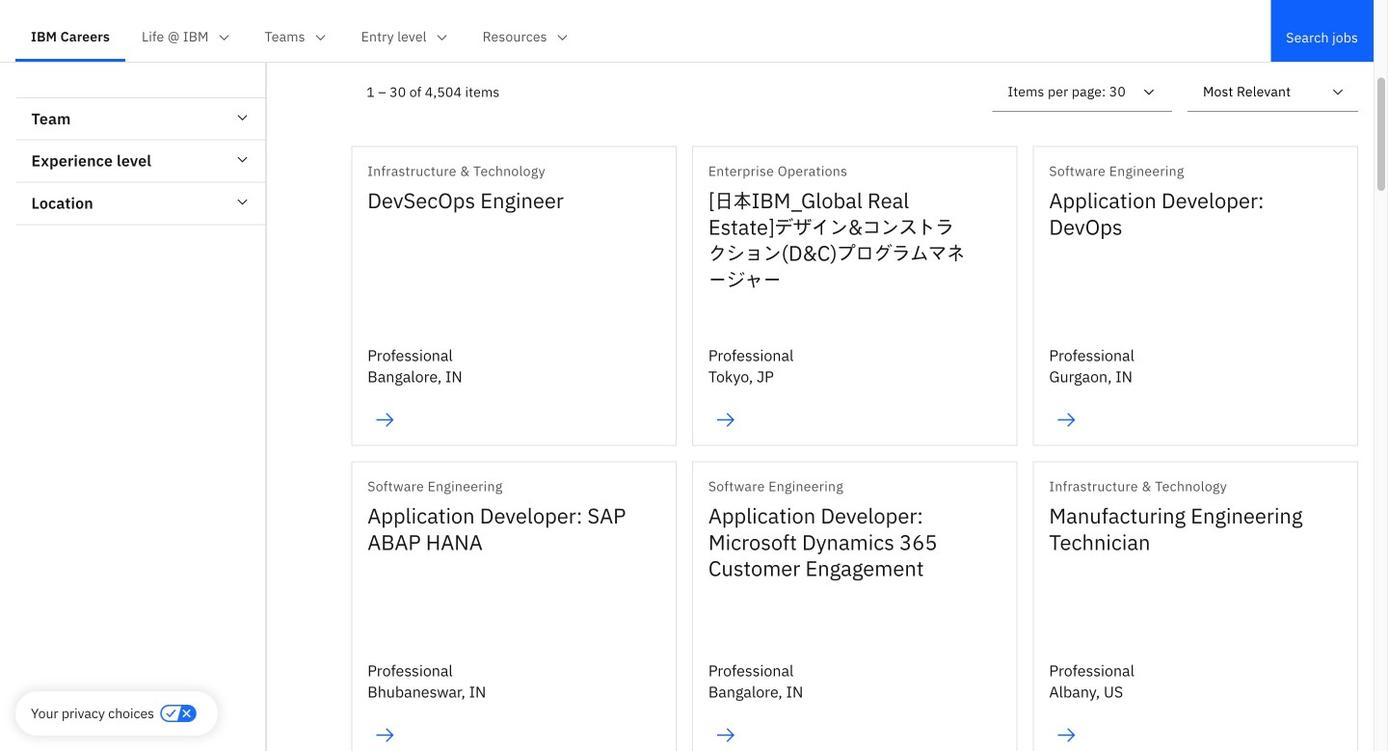 Task type: vqa. For each thing, say whether or not it's contained in the screenshot.
let's talk element
no



Task type: locate. For each thing, give the bounding box(es) containing it.
your privacy choices element
[[31, 703, 154, 724]]



